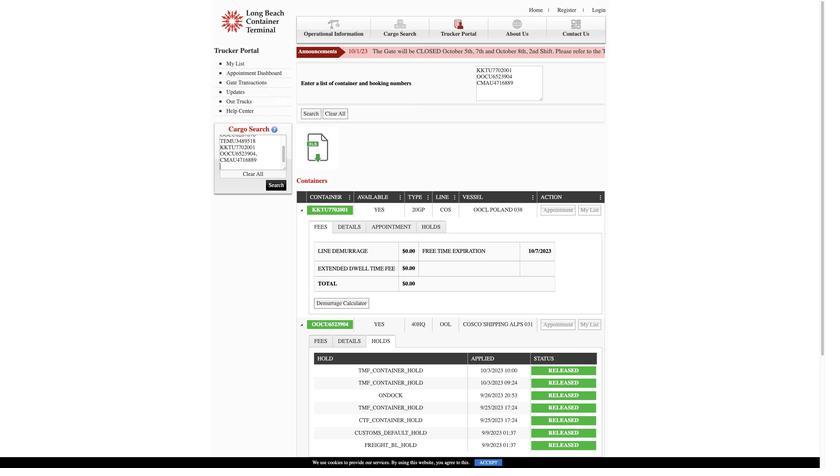 Task type: describe. For each thing, give the bounding box(es) containing it.
login
[[593, 7, 606, 13]]

0 horizontal spatial holds tab
[[366, 335, 396, 348]]

9/26/2023 20:53 cell
[[468, 390, 531, 402]]

menu bar containing my list
[[214, 60, 295, 116]]

announcements
[[299, 48, 337, 55]]

kktu7702001
[[312, 207, 348, 213]]

10/3/2023 for 10/3/2023 10:00
[[481, 368, 504, 374]]

tmf_container_hold cell for 9/25/2023 17:24
[[314, 402, 468, 415]]

2 for from the left
[[733, 47, 741, 55]]

released for customs_default_hold 9/9/2023 01:37 cell's released cell
[[549, 430, 579, 437]]

of
[[329, 80, 334, 87]]

1 vertical spatial cargo
[[229, 125, 247, 133]]

40hq
[[412, 322, 426, 328]]

031
[[525, 322, 533, 328]]

10/3/2023 10:00
[[481, 368, 518, 374]]

transactions
[[239, 80, 267, 86]]

center
[[239, 108, 254, 114]]

tmf_container_hold for 10/3/2023 09:24
[[359, 380, 423, 387]]

trucks
[[237, 99, 252, 105]]

oocu6523904
[[312, 322, 349, 328]]

1 for from the left
[[675, 47, 683, 55]]

week.
[[752, 47, 766, 55]]

free time expiration
[[423, 248, 486, 255]]

tmf_container_hold for 9/25/2023 17:24
[[359, 405, 423, 412]]

edit column settings image for available
[[398, 195, 404, 201]]

2 october from the left
[[496, 47, 517, 55]]

2 tab list from the top
[[307, 334, 604, 460]]

by
[[392, 460, 397, 466]]

row group inside tab list
[[314, 365, 597, 452]]

1 | from the left
[[549, 7, 550, 13]]

contact us link
[[547, 18, 606, 38]]

gate inside my list appointment dashboard gate transactions updates our trucks help center
[[227, 80, 237, 86]]

web
[[650, 47, 660, 55]]

clear all button
[[220, 170, 287, 179]]

ctf_container_hold
[[359, 418, 423, 424]]

register
[[558, 7, 577, 13]]

gate
[[703, 47, 714, 55]]

all
[[256, 171, 263, 177]]

line for line demurrage
[[318, 248, 331, 255]]

17:24 for tmf_container_hold
[[505, 405, 518, 412]]

contact us
[[563, 31, 590, 37]]

9/26/2023 20:53
[[481, 393, 518, 399]]

services.
[[373, 460, 390, 466]]

yes for kktu7702001
[[374, 207, 385, 213]]

9/9/2023 for freight_bl_hold
[[482, 443, 502, 449]]

released for freight_bl_hold's 9/9/2023 01:37 cell released cell
[[549, 443, 579, 449]]

page
[[662, 47, 674, 55]]

0 horizontal spatial to
[[344, 460, 348, 466]]

0 vertical spatial holds
[[422, 224, 441, 230]]

us for contact us
[[584, 31, 590, 37]]

containers
[[297, 177, 328, 185]]

row containing ondock
[[314, 390, 597, 402]]

action
[[541, 194, 562, 201]]

please
[[556, 47, 572, 55]]

2nd
[[530, 47, 539, 55]]

will
[[398, 47, 408, 55]]

Enter container numbers and/ or booking numbers. Press ESC to reset input box text field
[[477, 66, 543, 101]]

clear all
[[243, 171, 263, 177]]

my list link
[[220, 61, 291, 67]]

free
[[423, 248, 436, 255]]

9/25/2023 17:24 cell for ctf_container_hold
[[468, 415, 531, 427]]

released cell for '9/26/2023 20:53' cell on the bottom right
[[531, 390, 597, 402]]

agree
[[445, 460, 456, 466]]

appointment
[[372, 224, 411, 230]]

10/7/2023
[[529, 248, 552, 255]]

closed
[[417, 47, 441, 55]]

applied link
[[472, 353, 498, 365]]

details
[[715, 47, 732, 55]]

container column header
[[307, 192, 354, 203]]

you
[[436, 460, 444, 466]]

help center link
[[220, 108, 291, 114]]

cookies
[[328, 460, 343, 466]]

be
[[409, 47, 415, 55]]

cargo search link
[[371, 18, 430, 38]]

row containing container
[[297, 192, 605, 203]]

trucker portal inside trucker portal link
[[441, 31, 477, 37]]

edit column settings image for type
[[426, 195, 431, 201]]

1 the from the left
[[594, 47, 601, 55]]

we
[[313, 460, 319, 466]]

refer
[[574, 47, 586, 55]]

further
[[684, 47, 702, 55]]

operational
[[304, 31, 333, 37]]

5th,
[[465, 47, 474, 55]]

cargo inside menu bar
[[384, 31, 399, 37]]

fees tab for appointment
[[309, 221, 333, 233]]

grid inside tree grid
[[314, 353, 597, 452]]

about us
[[506, 31, 529, 37]]

1 october from the left
[[443, 47, 463, 55]]

1 vertical spatial and
[[359, 80, 368, 87]]

status link
[[534, 353, 558, 365]]

accept
[[480, 461, 498, 466]]

cargo search inside menu bar
[[384, 31, 417, 37]]

shift.
[[541, 47, 554, 55]]

appointment tab
[[366, 221, 417, 233]]

9/9/2023 for customs_default_hold
[[482, 430, 502, 437]]

trucker portal link
[[430, 18, 488, 38]]

1 horizontal spatial time
[[438, 248, 452, 255]]

about
[[506, 31, 521, 37]]

3 $0.00 from the top
[[403, 281, 415, 287]]

tmf_container_hold cell for 10/3/2023 10:00
[[314, 365, 468, 377]]

a
[[316, 80, 319, 87]]

yes for oocu6523904
[[374, 322, 385, 328]]

updates
[[227, 89, 245, 95]]

operational information
[[304, 31, 364, 37]]

row containing hold
[[314, 353, 597, 365]]

we use cookies to provide our services. by using this website, you agree to this.
[[313, 460, 470, 466]]

my list appointment dashboard gate transactions updates our trucks help center
[[227, 61, 282, 114]]

booking
[[370, 80, 389, 87]]

appointment dashboard link
[[220, 70, 291, 76]]

fees tab for holds
[[309, 335, 333, 348]]

1 vertical spatial holds
[[372, 339, 391, 345]]

1 vertical spatial time
[[370, 266, 384, 272]]

Enter container numbers and/ or booking numbers.  text field
[[220, 135, 287, 170]]

9/25/2023 for ctf_container_hold
[[481, 418, 504, 424]]

our
[[227, 99, 235, 105]]

4 released cell from the top
[[531, 402, 597, 415]]

released for 4th released cell from the bottom
[[549, 405, 579, 412]]

available
[[358, 194, 388, 201]]

1 horizontal spatial to
[[457, 460, 461, 466]]

row containing customs_default_hold
[[314, 427, 597, 440]]

about us link
[[488, 18, 547, 38]]

10/1/23 the gate will be closed october 5th, 7th and october 8th, 2nd shift. please refer to the truck gate hours web page for further gate details for the week.
[[349, 47, 766, 55]]

1 tab list from the top
[[307, 219, 604, 316]]

10/1/23
[[349, 47, 368, 55]]

dashboard
[[258, 70, 282, 76]]

appointment
[[227, 70, 256, 76]]

my
[[227, 61, 234, 67]]

8th,
[[518, 47, 528, 55]]

numbers
[[390, 80, 412, 87]]

01:37 for customs_default_hold
[[504, 430, 516, 437]]

fees for holds
[[314, 339, 328, 345]]

shipping
[[484, 322, 509, 328]]

cosco shipping alps 031
[[463, 322, 533, 328]]

yes cell for kktu7702001
[[354, 203, 405, 217]]

$0.00 for dwell
[[403, 266, 415, 272]]



Task type: vqa. For each thing, say whether or not it's contained in the screenshot.
'CONTAINER edit column settings' "image"
no



Task type: locate. For each thing, give the bounding box(es) containing it.
1 vertical spatial details tab
[[333, 335, 367, 348]]

edit column settings image up cos cell
[[452, 195, 458, 201]]

0 vertical spatial 9/25/2023
[[481, 405, 504, 412]]

| right the home
[[549, 7, 550, 13]]

0 vertical spatial 9/25/2023 17:24
[[481, 405, 518, 412]]

7th
[[476, 47, 484, 55]]

0 horizontal spatial gate
[[227, 80, 237, 86]]

17:24 inside row
[[505, 418, 518, 424]]

0 vertical spatial time
[[438, 248, 452, 255]]

and left booking
[[359, 80, 368, 87]]

1 fees tab from the top
[[309, 221, 333, 233]]

dwell
[[350, 266, 369, 272]]

holds tab
[[417, 221, 446, 233], [366, 335, 396, 348]]

0 vertical spatial cargo search
[[384, 31, 417, 37]]

edit column settings image inside the available column header
[[398, 195, 404, 201]]

released for released cell for '9/26/2023 20:53' cell on the bottom right
[[549, 393, 579, 399]]

information
[[335, 31, 364, 37]]

1 9/9/2023 01:37 cell from the top
[[468, 427, 531, 440]]

0 vertical spatial tab list
[[307, 219, 604, 316]]

6 released from the top
[[549, 430, 579, 437]]

edit column settings image inside container column header
[[347, 195, 353, 201]]

5 released cell from the top
[[531, 415, 597, 427]]

3 released from the top
[[549, 393, 579, 399]]

9/25/2023 17:24
[[481, 405, 518, 412], [481, 418, 518, 424]]

line for line
[[436, 194, 449, 201]]

tmf_container_hold cell for 10/3/2023 09:24
[[314, 377, 468, 390]]

clear
[[243, 171, 255, 177]]

1 horizontal spatial gate
[[384, 47, 396, 55]]

9/25/2023 17:24 cell for tmf_container_hold
[[468, 402, 531, 415]]

2 vertical spatial $0.00
[[403, 281, 415, 287]]

action link
[[541, 192, 566, 203]]

1 released from the top
[[549, 368, 579, 374]]

10/3/2023 09:24 cell
[[468, 377, 531, 390]]

0 vertical spatial yes
[[374, 207, 385, 213]]

1 horizontal spatial edit column settings image
[[426, 195, 431, 201]]

tmf_container_hold cell
[[314, 365, 468, 377], [314, 377, 468, 390], [314, 402, 468, 415]]

the left 'truck'
[[594, 47, 601, 55]]

edit column settings image
[[398, 195, 404, 201], [452, 195, 458, 201], [531, 195, 536, 201]]

4 released from the top
[[549, 405, 579, 412]]

10:00
[[505, 368, 518, 374]]

trucker inside menu bar
[[441, 31, 461, 37]]

10/3/2023
[[481, 368, 504, 374], [481, 380, 504, 387]]

extended
[[318, 266, 348, 272]]

grid
[[314, 353, 597, 452]]

cargo down help
[[229, 125, 247, 133]]

1 vertical spatial 9/25/2023 17:24
[[481, 418, 518, 424]]

edit column settings image
[[347, 195, 353, 201], [426, 195, 431, 201], [598, 195, 604, 201]]

17:24
[[505, 405, 518, 412], [505, 418, 518, 424]]

1 10/3/2023 from the top
[[481, 368, 504, 374]]

line up 'extended'
[[318, 248, 331, 255]]

1 9/25/2023 from the top
[[481, 405, 504, 412]]

2 fees from the top
[[314, 339, 328, 345]]

9/25/2023
[[481, 405, 504, 412], [481, 418, 504, 424]]

and right 7th
[[486, 47, 495, 55]]

0 horizontal spatial edit column settings image
[[398, 195, 404, 201]]

01:37
[[504, 430, 516, 437], [504, 443, 516, 449]]

edit column settings image inside vessel column header
[[531, 195, 536, 201]]

released for third released cell from the bottom
[[549, 418, 579, 424]]

1 details from the top
[[338, 224, 361, 230]]

1 vertical spatial tmf_container_hold
[[359, 380, 423, 387]]

3 edit column settings image from the left
[[531, 195, 536, 201]]

details tab up demurrage
[[333, 221, 367, 233]]

contact
[[563, 31, 582, 37]]

0 vertical spatial fees
[[314, 224, 328, 230]]

cargo search
[[384, 31, 417, 37], [229, 125, 270, 133]]

row containing oocu6523904
[[297, 318, 605, 332]]

0 vertical spatial yes cell
[[354, 203, 405, 217]]

1 vertical spatial fees tab
[[309, 335, 333, 348]]

0 vertical spatial 01:37
[[504, 430, 516, 437]]

the
[[373, 47, 383, 55]]

1 edit column settings image from the left
[[347, 195, 353, 201]]

9/25/2023 17:24 cell
[[468, 402, 531, 415], [468, 415, 531, 427]]

2 10/3/2023 from the top
[[481, 380, 504, 387]]

1 yes cell from the top
[[354, 203, 405, 217]]

5 released from the top
[[549, 418, 579, 424]]

1 tmf_container_hold cell from the top
[[314, 365, 468, 377]]

1 vertical spatial details
[[338, 339, 361, 345]]

0 vertical spatial tmf_container_hold
[[359, 368, 423, 374]]

fee
[[385, 266, 395, 272]]

portal
[[462, 31, 477, 37], [240, 47, 259, 55]]

1 edit column settings image from the left
[[398, 195, 404, 201]]

1 released cell from the top
[[531, 365, 597, 377]]

status
[[534, 356, 554, 362]]

yes cell
[[354, 203, 405, 217], [354, 318, 405, 332]]

truck
[[603, 47, 618, 55]]

1 vertical spatial fees
[[314, 339, 328, 345]]

accept button
[[475, 460, 503, 467]]

menu bar
[[297, 16, 606, 43], [214, 60, 295, 116]]

0 horizontal spatial edit column settings image
[[347, 195, 353, 201]]

0 horizontal spatial menu bar
[[214, 60, 295, 116]]

menu bar containing operational information
[[297, 16, 606, 43]]

ondock
[[379, 393, 403, 399]]

0 horizontal spatial october
[[443, 47, 463, 55]]

2 horizontal spatial gate
[[619, 47, 631, 55]]

1 us from the left
[[523, 31, 529, 37]]

0 horizontal spatial the
[[594, 47, 601, 55]]

2 $0.00 from the top
[[403, 266, 415, 272]]

edit column settings image inside type column header
[[426, 195, 431, 201]]

details for holds
[[338, 339, 361, 345]]

for right page
[[675, 47, 683, 55]]

details tab for appointment
[[333, 221, 367, 233]]

time right free
[[438, 248, 452, 255]]

0 horizontal spatial trucker portal
[[214, 47, 259, 55]]

1 9/9/2023 from the top
[[482, 430, 502, 437]]

1 9/9/2023 01:37 from the top
[[482, 430, 516, 437]]

2 17:24 from the top
[[505, 418, 518, 424]]

oocl
[[474, 207, 489, 213]]

fees down kktu7702001 cell
[[314, 224, 328, 230]]

9/9/2023
[[482, 430, 502, 437], [482, 443, 502, 449]]

vessel column header
[[459, 192, 537, 203]]

2 horizontal spatial edit column settings image
[[598, 195, 604, 201]]

2 9/25/2023 17:24 cell from the top
[[468, 415, 531, 427]]

to
[[587, 47, 592, 55], [344, 460, 348, 466], [457, 460, 461, 466]]

0 vertical spatial cargo
[[384, 31, 399, 37]]

1 vertical spatial $0.00
[[403, 266, 415, 272]]

3 tmf_container_hold from the top
[[359, 405, 423, 412]]

yes cell for oocu6523904
[[354, 318, 405, 332]]

time left fee
[[370, 266, 384, 272]]

3 released cell from the top
[[531, 390, 597, 402]]

2 horizontal spatial to
[[587, 47, 592, 55]]

0 vertical spatial trucker
[[441, 31, 461, 37]]

type column header
[[405, 192, 433, 203]]

kktu7702001 cell
[[307, 203, 354, 217]]

1 horizontal spatial and
[[486, 47, 495, 55]]

20gp
[[412, 207, 425, 213]]

tab list
[[307, 219, 604, 316], [307, 334, 604, 460]]

1 horizontal spatial cargo
[[384, 31, 399, 37]]

extended dwell time fee
[[318, 266, 395, 272]]

tree grid
[[297, 192, 605, 469]]

the left the week.
[[742, 47, 750, 55]]

2 horizontal spatial edit column settings image
[[531, 195, 536, 201]]

10/3/2023 down applied link
[[481, 368, 504, 374]]

1 horizontal spatial edit column settings image
[[452, 195, 458, 201]]

40hq cell
[[405, 318, 433, 332]]

our trucks link
[[220, 99, 291, 105]]

1 17:24 from the top
[[505, 405, 518, 412]]

customs_default_hold cell
[[314, 427, 468, 440]]

us
[[523, 31, 529, 37], [584, 31, 590, 37]]

our
[[366, 460, 372, 466]]

6 released cell from the top
[[531, 427, 597, 440]]

1 9/25/2023 17:24 cell from the top
[[468, 402, 531, 415]]

7 released from the top
[[549, 443, 579, 449]]

cos
[[441, 207, 451, 213]]

released cell for 10/3/2023 10:00 cell
[[531, 365, 597, 377]]

1 01:37 from the top
[[504, 430, 516, 437]]

grid containing hold
[[314, 353, 597, 452]]

container
[[335, 80, 358, 87]]

details down oocu6523904 cell
[[338, 339, 361, 345]]

1 horizontal spatial the
[[742, 47, 750, 55]]

use
[[320, 460, 327, 466]]

1 horizontal spatial search
[[400, 31, 417, 37]]

cargo up will
[[384, 31, 399, 37]]

released for released cell associated with 10/3/2023 10:00 cell
[[549, 368, 579, 374]]

hours
[[633, 47, 648, 55]]

alps
[[510, 322, 524, 328]]

gate right the
[[384, 47, 396, 55]]

2 fees tab from the top
[[309, 335, 333, 348]]

3 edit column settings image from the left
[[598, 195, 604, 201]]

2 released cell from the top
[[531, 377, 597, 390]]

7 released cell from the top
[[531, 440, 597, 452]]

1 horizontal spatial |
[[583, 7, 584, 13]]

1 horizontal spatial menu bar
[[297, 16, 606, 43]]

| left login link
[[583, 7, 584, 13]]

trucker up my
[[214, 47, 239, 55]]

search inside menu bar
[[400, 31, 417, 37]]

9/9/2023 01:37 for customs_default_hold
[[482, 430, 516, 437]]

available column header
[[354, 192, 405, 203]]

038
[[515, 207, 523, 213]]

2 released from the top
[[549, 380, 579, 387]]

vessel
[[463, 194, 483, 201]]

0 vertical spatial portal
[[462, 31, 477, 37]]

10/3/2023 for 10/3/2023 09:24
[[481, 380, 504, 387]]

1 horizontal spatial october
[[496, 47, 517, 55]]

1 horizontal spatial cargo search
[[384, 31, 417, 37]]

fees tab up hold
[[309, 335, 333, 348]]

details up demurrage
[[338, 224, 361, 230]]

0 horizontal spatial cargo
[[229, 125, 247, 133]]

2 vertical spatial tmf_container_hold
[[359, 405, 423, 412]]

0 vertical spatial 9/9/2023
[[482, 430, 502, 437]]

0 horizontal spatial portal
[[240, 47, 259, 55]]

us for about us
[[523, 31, 529, 37]]

0 horizontal spatial and
[[359, 80, 368, 87]]

9/25/2023 17:24 for ctf_container_hold
[[481, 418, 518, 424]]

cosco shipping alps 031 cell
[[459, 318, 537, 332]]

2 yes from the top
[[374, 322, 385, 328]]

freight_bl_hold cell
[[314, 440, 468, 452]]

0 vertical spatial details tab
[[333, 221, 367, 233]]

0 horizontal spatial time
[[370, 266, 384, 272]]

1 vertical spatial holds tab
[[366, 335, 396, 348]]

line column header
[[433, 192, 459, 203]]

0 vertical spatial 17:24
[[505, 405, 518, 412]]

2 tmf_container_hold from the top
[[359, 380, 423, 387]]

hold link
[[318, 353, 337, 365]]

row containing ctf_container_hold
[[314, 415, 597, 427]]

cos cell
[[433, 203, 459, 217]]

details tab for holds
[[333, 335, 367, 348]]

list
[[321, 80, 328, 87]]

released for released cell related to 10/3/2023 09:24 cell
[[549, 380, 579, 387]]

type link
[[408, 192, 426, 203]]

2 details from the top
[[338, 339, 361, 345]]

action column header
[[537, 192, 605, 203]]

2 the from the left
[[742, 47, 750, 55]]

$0.00
[[403, 248, 415, 255], [403, 266, 415, 272], [403, 281, 415, 287]]

1 vertical spatial portal
[[240, 47, 259, 55]]

2 9/9/2023 01:37 from the top
[[482, 443, 516, 449]]

0 vertical spatial details
[[338, 224, 361, 230]]

20gp cell
[[405, 203, 433, 217]]

to left this.
[[457, 460, 461, 466]]

home link
[[530, 7, 543, 13]]

1 vertical spatial 10/3/2023
[[481, 380, 504, 387]]

2 us from the left
[[584, 31, 590, 37]]

gate up the updates
[[227, 80, 237, 86]]

and
[[486, 47, 495, 55], [359, 80, 368, 87]]

home
[[530, 7, 543, 13]]

1 vertical spatial trucker portal
[[214, 47, 259, 55]]

1 horizontal spatial portal
[[462, 31, 477, 37]]

0 vertical spatial 9/9/2023 01:37
[[482, 430, 516, 437]]

portal up 5th,
[[462, 31, 477, 37]]

9/25/2023 for tmf_container_hold
[[481, 405, 504, 412]]

2 yes cell from the top
[[354, 318, 405, 332]]

ool
[[440, 322, 452, 328]]

1 tmf_container_hold from the top
[[359, 368, 423, 374]]

0 vertical spatial holds tab
[[417, 221, 446, 233]]

fees tab
[[309, 221, 333, 233], [309, 335, 333, 348]]

cargo search down 'center'
[[229, 125, 270, 133]]

fees tab down kktu7702001 cell
[[309, 221, 333, 233]]

trucker up closed on the right of the page
[[441, 31, 461, 37]]

9/25/2023 17:24 inside row
[[481, 418, 518, 424]]

0 horizontal spatial for
[[675, 47, 683, 55]]

line inside column header
[[436, 194, 449, 201]]

us right about
[[523, 31, 529, 37]]

0 horizontal spatial cargo search
[[229, 125, 270, 133]]

fees for appointment
[[314, 224, 328, 230]]

1 details tab from the top
[[333, 221, 367, 233]]

ctf_container_hold cell
[[314, 415, 468, 427]]

20:53
[[505, 393, 518, 399]]

1 9/25/2023 17:24 from the top
[[481, 405, 518, 412]]

2 9/9/2023 01:37 cell from the top
[[468, 440, 531, 452]]

2 details tab from the top
[[333, 335, 367, 348]]

1 vertical spatial 01:37
[[504, 443, 516, 449]]

9/25/2023 17:24 for tmf_container_hold
[[481, 405, 518, 412]]

released cell for freight_bl_hold's 9/9/2023 01:37 cell
[[531, 440, 597, 452]]

edit column settings image left action
[[531, 195, 536, 201]]

details
[[338, 224, 361, 230], [338, 339, 361, 345]]

edit column settings image inside action column header
[[598, 195, 604, 201]]

10/3/2023 10:00 cell
[[468, 365, 531, 377]]

row containing kktu7702001
[[297, 203, 605, 217]]

None button
[[323, 109, 348, 119], [541, 205, 576, 216], [579, 205, 602, 216], [314, 299, 369, 309], [541, 320, 576, 330], [579, 320, 602, 330], [541, 463, 576, 469], [579, 463, 602, 469], [323, 109, 348, 119], [541, 205, 576, 216], [579, 205, 602, 216], [314, 299, 369, 309], [541, 320, 576, 330], [579, 320, 602, 330], [541, 463, 576, 469], [579, 463, 602, 469]]

17:24 for ctf_container_hold
[[505, 418, 518, 424]]

9/9/2023 01:37 cell for freight_bl_hold
[[468, 440, 531, 452]]

9/9/2023 01:37 cell
[[468, 427, 531, 440], [468, 440, 531, 452]]

row group
[[297, 203, 605, 469], [314, 365, 597, 452]]

edit column settings image left type
[[398, 195, 404, 201]]

line up cos
[[436, 194, 449, 201]]

0 horizontal spatial holds
[[372, 339, 391, 345]]

2 edit column settings image from the left
[[452, 195, 458, 201]]

demurrage
[[332, 248, 368, 255]]

updates link
[[220, 89, 291, 95]]

login link
[[593, 7, 606, 13]]

row group containing kktu7702001
[[297, 203, 605, 469]]

1 vertical spatial cargo search
[[229, 125, 270, 133]]

gate right 'truck'
[[619, 47, 631, 55]]

tree grid containing container
[[297, 192, 605, 469]]

time
[[438, 248, 452, 255], [370, 266, 384, 272]]

0 vertical spatial and
[[486, 47, 495, 55]]

fees up hold
[[314, 339, 328, 345]]

trucker portal up the list
[[214, 47, 259, 55]]

9/26/2023
[[481, 393, 504, 399]]

using
[[399, 460, 409, 466]]

to left provide
[[344, 460, 348, 466]]

$0.00 for demurrage
[[403, 248, 415, 255]]

None submit
[[301, 109, 321, 119], [266, 180, 287, 191], [301, 109, 321, 119], [266, 180, 287, 191]]

details for appointment
[[338, 224, 361, 230]]

type
[[408, 194, 422, 201]]

cell
[[537, 203, 605, 217], [537, 318, 605, 332], [307, 461, 354, 469], [354, 461, 405, 469], [405, 461, 433, 469], [433, 461, 459, 469], [459, 461, 537, 469], [537, 461, 605, 469]]

enter a list of container and booking numbers
[[301, 80, 412, 87]]

1 horizontal spatial trucker portal
[[441, 31, 477, 37]]

poland
[[490, 207, 513, 213]]

tmf_container_hold for 10/3/2023 10:00
[[359, 368, 423, 374]]

oocu6523904 cell
[[307, 318, 354, 332]]

1 horizontal spatial for
[[733, 47, 741, 55]]

row
[[297, 192, 605, 203], [297, 203, 605, 217], [297, 318, 605, 332], [314, 353, 597, 365], [314, 365, 597, 377], [314, 377, 597, 390], [314, 390, 597, 402], [314, 402, 597, 415], [314, 415, 597, 427], [314, 427, 597, 440], [314, 440, 597, 452], [297, 461, 605, 469]]

9/25/2023 inside row
[[481, 418, 504, 424]]

1 fees from the top
[[314, 224, 328, 230]]

10/3/2023 up the 9/26/2023 at the bottom
[[481, 380, 504, 387]]

9/25/2023 17:24 cell down '9/26/2023 20:53' cell on the bottom right
[[468, 415, 531, 427]]

2 9/25/2023 17:24 from the top
[[481, 418, 518, 424]]

0 vertical spatial search
[[400, 31, 417, 37]]

help
[[227, 108, 238, 114]]

container
[[310, 194, 342, 201]]

0 horizontal spatial trucker
[[214, 47, 239, 55]]

9/9/2023 01:37 cell for customs_default_hold
[[468, 427, 531, 440]]

0 vertical spatial trucker portal
[[441, 31, 477, 37]]

row group containing tmf_container_hold
[[314, 365, 597, 452]]

2 | from the left
[[583, 7, 584, 13]]

details tab
[[333, 221, 367, 233], [333, 335, 367, 348]]

search up be
[[400, 31, 417, 37]]

2 edit column settings image from the left
[[426, 195, 431, 201]]

2 tmf_container_hold cell from the top
[[314, 377, 468, 390]]

list
[[236, 61, 245, 67]]

1 vertical spatial yes cell
[[354, 318, 405, 332]]

0 vertical spatial $0.00
[[403, 248, 415, 255]]

0 horizontal spatial us
[[523, 31, 529, 37]]

edit column settings image for action
[[598, 195, 604, 201]]

0 vertical spatial 10/3/2023
[[481, 368, 504, 374]]

9/9/2023 01:37 for freight_bl_hold
[[482, 443, 516, 449]]

01:37 for freight_bl_hold
[[504, 443, 516, 449]]

october
[[443, 47, 463, 55], [496, 47, 517, 55]]

2 9/9/2023 from the top
[[482, 443, 502, 449]]

1 horizontal spatial line
[[436, 194, 449, 201]]

october left 8th,
[[496, 47, 517, 55]]

1 vertical spatial menu bar
[[214, 60, 295, 116]]

for right details
[[733, 47, 741, 55]]

portal inside menu bar
[[462, 31, 477, 37]]

0 vertical spatial menu bar
[[297, 16, 606, 43]]

0 vertical spatial line
[[436, 194, 449, 201]]

us right the contact
[[584, 31, 590, 37]]

cargo search up will
[[384, 31, 417, 37]]

to right refer
[[587, 47, 592, 55]]

1 horizontal spatial trucker
[[441, 31, 461, 37]]

1 horizontal spatial us
[[584, 31, 590, 37]]

yes
[[374, 207, 385, 213], [374, 322, 385, 328]]

line demurrage
[[318, 248, 368, 255]]

1 horizontal spatial holds
[[422, 224, 441, 230]]

details tab down oocu6523904 cell
[[333, 335, 367, 348]]

9/25/2023 17:24 cell down 9/26/2023 20:53 in the right bottom of the page
[[468, 402, 531, 415]]

2 01:37 from the top
[[504, 443, 516, 449]]

edit column settings image inside line column header
[[452, 195, 458, 201]]

trucker portal up 5th,
[[441, 31, 477, 37]]

total
[[318, 281, 337, 287]]

expiration
[[453, 248, 486, 255]]

tmf_container_hold
[[359, 368, 423, 374], [359, 380, 423, 387], [359, 405, 423, 412]]

1 vertical spatial tab list
[[307, 334, 604, 460]]

1 vertical spatial yes
[[374, 322, 385, 328]]

released cell for customs_default_hold 9/9/2023 01:37 cell
[[531, 427, 597, 440]]

edit column settings image for vessel
[[531, 195, 536, 201]]

october left 5th,
[[443, 47, 463, 55]]

1 vertical spatial line
[[318, 248, 331, 255]]

1 $0.00 from the top
[[403, 248, 415, 255]]

1 yes from the top
[[374, 207, 385, 213]]

0 horizontal spatial |
[[549, 7, 550, 13]]

2 9/25/2023 from the top
[[481, 418, 504, 424]]

edit column settings image for container
[[347, 195, 353, 201]]

1 vertical spatial 9/25/2023
[[481, 418, 504, 424]]

oocl poland 038 cell
[[459, 203, 537, 217]]

1 vertical spatial search
[[249, 125, 270, 133]]

9/9/2023 01:37
[[482, 430, 516, 437], [482, 443, 516, 449]]

fees
[[314, 224, 328, 230], [314, 339, 328, 345]]

row containing freight_bl_hold
[[314, 440, 597, 452]]

1 horizontal spatial holds tab
[[417, 221, 446, 233]]

portal up the my list link
[[240, 47, 259, 55]]

released cell
[[531, 365, 597, 377], [531, 377, 597, 390], [531, 390, 597, 402], [531, 402, 597, 415], [531, 415, 597, 427], [531, 427, 597, 440], [531, 440, 597, 452]]

edit column settings image for line
[[452, 195, 458, 201]]

ool cell
[[433, 318, 459, 332]]

search down help center link
[[249, 125, 270, 133]]

freight_bl_hold
[[365, 443, 417, 449]]

oocl poland 038
[[474, 207, 523, 213]]

3 tmf_container_hold cell from the top
[[314, 402, 468, 415]]

0 horizontal spatial line
[[318, 248, 331, 255]]

released cell for 10/3/2023 09:24 cell
[[531, 377, 597, 390]]

1 vertical spatial 17:24
[[505, 418, 518, 424]]

1 vertical spatial 9/9/2023 01:37
[[482, 443, 516, 449]]

ondock cell
[[314, 390, 468, 402]]

1 vertical spatial trucker
[[214, 47, 239, 55]]

line link
[[436, 192, 452, 203]]



